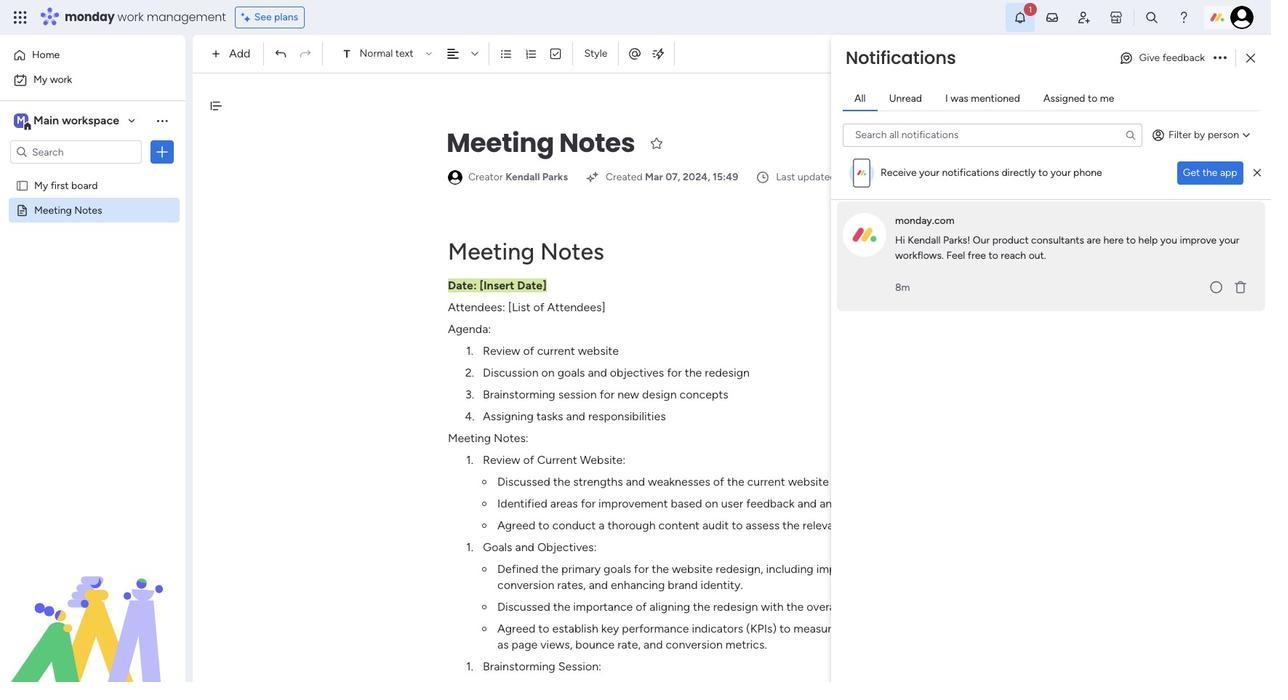 Task type: locate. For each thing, give the bounding box(es) containing it.
3 1 from the top
[[466, 541, 471, 554]]

0 vertical spatial user
[[722, 497, 744, 511]]

of up 'discussion' at the left bottom of the page
[[524, 344, 535, 358]]

the right with
[[787, 600, 804, 614]]

1 vertical spatial goals
[[604, 562, 632, 576]]

2 image up the brainstorming session:
[[482, 627, 487, 632]]

2 image for identified areas for improvement based on user feedback and analytics data.
[[482, 502, 487, 506]]

1 vertical spatial discussed
[[498, 600, 551, 614]]

on
[[542, 366, 555, 380], [705, 497, 719, 511]]

and
[[588, 366, 607, 380], [566, 410, 586, 423], [626, 475, 646, 489], [798, 497, 817, 511], [856, 519, 875, 533], [516, 541, 535, 554], [589, 578, 608, 592], [644, 638, 663, 652]]

1 2 image from the top
[[482, 480, 487, 485]]

1 horizontal spatial 2024,
[[877, 171, 904, 183]]

1 vertical spatial kendall
[[908, 234, 941, 246]]

design.
[[832, 475, 869, 489]]

1 vertical spatial review
[[483, 453, 521, 467]]

0 horizontal spatial 2024,
[[683, 171, 711, 183]]

of inside agreed to establish key performance indicators (kpis) to measure the success of the redesign, such as page views, bounce rate, and conversion metrics.
[[906, 622, 917, 636]]

numbered list image
[[525, 47, 538, 60]]

1 horizontal spatial goals
[[604, 562, 632, 576]]

a
[[599, 519, 605, 533]]

kendall inside monday.com hi kendall parks! our product consultants are here to help you improve your workflows. feel free to reach out.
[[908, 234, 941, 246]]

primary
[[562, 562, 601, 576]]

for up the enhancing
[[634, 562, 649, 576]]

work for my
[[50, 73, 72, 86]]

my down home
[[33, 73, 47, 86]]

for
[[667, 366, 682, 380], [600, 388, 615, 402], [581, 497, 596, 511], [634, 562, 649, 576]]

user right improving
[[872, 562, 894, 576]]

the up identified areas for improvement based on user feedback and analytics data.
[[728, 475, 745, 489]]

0 vertical spatial discussed
[[498, 475, 551, 489]]

. for brainstorming session for new design concepts
[[472, 388, 474, 402]]

performance
[[622, 622, 689, 636]]

reach
[[1001, 249, 1027, 262]]

list box containing my first board
[[0, 170, 186, 419]]

increasing
[[960, 562, 1013, 576]]

0 horizontal spatial redesign,
[[716, 562, 764, 576]]

current
[[538, 344, 575, 358], [748, 475, 786, 489]]

0 horizontal spatial mar
[[646, 171, 664, 183]]

of
[[534, 301, 545, 314], [524, 344, 535, 358], [524, 453, 535, 467], [714, 475, 725, 489], [916, 519, 927, 533], [636, 600, 647, 614], [906, 622, 917, 636]]

to right free
[[989, 249, 999, 262]]

the up 'concepts'
[[685, 366, 702, 380]]

agreed inside agreed to establish key performance indicators (kpis) to measure the success of the redesign, such as page views, bounce rate, and conversion metrics.
[[498, 622, 536, 636]]

0 vertical spatial notes
[[560, 124, 636, 162]]

my inside list box
[[34, 179, 48, 191]]

0 vertical spatial review
[[483, 344, 521, 358]]

options image down workspace options image
[[155, 145, 170, 159]]

15:49
[[713, 171, 739, 183], [907, 171, 932, 183]]

1 . left goals
[[466, 541, 474, 554]]

your
[[920, 167, 940, 179], [1051, 167, 1072, 179], [1220, 234, 1240, 246]]

notes up created
[[560, 124, 636, 162]]

15:49 up monday.com
[[907, 171, 932, 183]]

current down attendees]
[[538, 344, 575, 358]]

review up 'discussion' at the left bottom of the page
[[483, 344, 521, 358]]

1 vertical spatial on
[[705, 497, 719, 511]]

1 vertical spatial brainstorming
[[483, 660, 556, 674]]

meeting notes up date]
[[448, 238, 605, 266]]

website:
[[580, 453, 626, 467]]

on down review of current website
[[542, 366, 555, 380]]

[list
[[508, 301, 531, 314]]

mentioned
[[972, 92, 1021, 104]]

agreed for agreed to conduct a thorough content audit to assess the relevance and quality of existing content.
[[498, 519, 536, 533]]

redesign down identity.
[[714, 600, 759, 614]]

1 . left the brainstorming session:
[[466, 660, 474, 674]]

3 1 . from the top
[[466, 541, 474, 554]]

1 . for goals and objectives:
[[466, 541, 474, 554]]

brainstorming for brainstorming session:
[[483, 660, 556, 674]]

filter
[[1169, 128, 1192, 141]]

1 horizontal spatial your
[[1051, 167, 1072, 179]]

agreed to conduct a thorough content audit to assess the relevance and quality of existing content.
[[498, 519, 1017, 533]]

objectives:
[[538, 541, 597, 554]]

1 vertical spatial user
[[872, 562, 894, 576]]

and up importance
[[589, 578, 608, 592]]

home link
[[9, 44, 177, 67]]

meeting
[[447, 124, 554, 162], [34, 204, 72, 216], [448, 238, 535, 266], [448, 431, 491, 445]]

on up audit
[[705, 497, 719, 511]]

add to favorites image
[[650, 136, 665, 150]]

1 for brainstorming session:
[[466, 660, 471, 674]]

agreed down identified
[[498, 519, 536, 533]]

0 vertical spatial redesign,
[[716, 562, 764, 576]]

all
[[855, 92, 866, 104]]

0 vertical spatial kendall
[[506, 171, 540, 183]]

content
[[659, 519, 700, 533]]

1 . for brainstorming session:
[[466, 660, 474, 674]]

0 horizontal spatial on
[[542, 366, 555, 380]]

2 agreed from the top
[[498, 622, 536, 636]]

discussed for discussed the importance of aligning the redesign with the overall business objectives.
[[498, 600, 551, 614]]

review for review of current website
[[483, 344, 521, 358]]

4 1 . from the top
[[466, 660, 474, 674]]

my
[[33, 73, 47, 86], [34, 179, 48, 191]]

1 horizontal spatial website
[[672, 562, 713, 576]]

1 vertical spatial notes
[[74, 204, 102, 216]]

4 2 image from the top
[[482, 627, 487, 632]]

options image
[[1214, 54, 1228, 63], [155, 145, 170, 159]]

product
[[993, 234, 1029, 246]]

1 brainstorming from the top
[[483, 388, 556, 402]]

meeting notes up "parks"
[[447, 124, 636, 162]]

0 horizontal spatial kendall
[[506, 171, 540, 183]]

hi
[[896, 234, 906, 246]]

work inside option
[[50, 73, 72, 86]]

2024, up monday.com
[[877, 171, 904, 183]]

mar
[[646, 171, 664, 183], [839, 171, 857, 183]]

date:
[[448, 279, 477, 293]]

. down '2 .'
[[472, 388, 474, 402]]

plans
[[274, 11, 298, 23]]

1 . up '2 .'
[[466, 344, 474, 358]]

2 image for discussed
[[482, 605, 487, 610]]

1 horizontal spatial feedback
[[1163, 52, 1206, 64]]

0 vertical spatial 2 image
[[482, 568, 487, 572]]

kendall
[[506, 171, 540, 183], [908, 234, 941, 246]]

assigned
[[1044, 92, 1086, 104]]

2 vertical spatial website
[[672, 562, 713, 576]]

your left phone on the right of the page
[[1051, 167, 1072, 179]]

discussed up the "page"
[[498, 600, 551, 614]]

1 mar from the left
[[646, 171, 664, 183]]

0 vertical spatial my
[[33, 73, 47, 86]]

4 1 from the top
[[466, 660, 471, 674]]

assigned to me
[[1044, 92, 1115, 104]]

see plans
[[254, 11, 298, 23]]

0 vertical spatial conversion
[[498, 578, 555, 592]]

0 vertical spatial on
[[542, 366, 555, 380]]

15:49 left the last
[[713, 171, 739, 183]]

2 image up goals
[[482, 524, 487, 528]]

redesign, left such
[[940, 622, 988, 636]]

0 horizontal spatial work
[[50, 73, 72, 86]]

1 horizontal spatial 15:49
[[907, 171, 932, 183]]

work down home
[[50, 73, 72, 86]]

improving
[[817, 562, 869, 576]]

website up discussion on goals and objectives for the redesign
[[578, 344, 619, 358]]

0 vertical spatial options image
[[1214, 54, 1228, 63]]

1 vertical spatial my
[[34, 179, 48, 191]]

the down goals and objectives:
[[542, 562, 559, 576]]

0 horizontal spatial feedback
[[747, 497, 795, 511]]

redesign up 'concepts'
[[705, 366, 750, 380]]

option
[[0, 172, 186, 175]]

review
[[483, 344, 521, 358], [483, 453, 521, 467]]

for up design
[[667, 366, 682, 380]]

created mar 07, 2024, 15:49
[[606, 171, 739, 183]]

2 2 image from the top
[[482, 605, 487, 610]]

brainstorming down 'discussion' at the left bottom of the page
[[483, 388, 556, 402]]

1 vertical spatial options image
[[155, 145, 170, 159]]

of right quality
[[916, 519, 927, 533]]

0 horizontal spatial goals
[[558, 366, 585, 380]]

assigning
[[483, 410, 534, 423]]

discussed up identified
[[498, 475, 551, 489]]

2 15:49 from the left
[[907, 171, 932, 183]]

and up the improvement
[[626, 475, 646, 489]]

review for review of current website:
[[483, 453, 521, 467]]

my left first
[[34, 179, 48, 191]]

directly
[[1002, 167, 1037, 179]]

2 2 image from the top
[[482, 502, 487, 506]]

1 horizontal spatial current
[[748, 475, 786, 489]]

1 horizontal spatial 07,
[[859, 171, 874, 183]]

invite members image
[[1078, 10, 1092, 25]]

0 vertical spatial agreed
[[498, 519, 536, 533]]

mar right created
[[646, 171, 664, 183]]

1 vertical spatial redesign,
[[940, 622, 988, 636]]

bulleted list image
[[500, 47, 513, 60]]

1 07, from the left
[[666, 171, 681, 183]]

0 horizontal spatial website
[[578, 344, 619, 358]]

see plans button
[[235, 7, 305, 28]]

review down notes:
[[483, 453, 521, 467]]

meeting notes
[[447, 124, 636, 162], [34, 204, 102, 216], [448, 238, 605, 266]]

. down meeting notes:
[[471, 453, 474, 467]]

user up audit
[[722, 497, 744, 511]]

notes inside list box
[[74, 204, 102, 216]]

2 1 from the top
[[466, 453, 471, 467]]

first
[[51, 179, 69, 191]]

my inside option
[[33, 73, 47, 86]]

1 horizontal spatial work
[[118, 9, 144, 25]]

1 vertical spatial website
[[789, 475, 830, 489]]

0 horizontal spatial 07,
[[666, 171, 681, 183]]

2 brainstorming from the top
[[483, 660, 556, 674]]

1 horizontal spatial kendall
[[908, 234, 941, 246]]

Search all notifications search field
[[843, 123, 1143, 147]]

feedback up assess
[[747, 497, 795, 511]]

feedback right give
[[1163, 52, 1206, 64]]

meeting down first
[[34, 204, 72, 216]]

2 review from the top
[[483, 453, 521, 467]]

. for goals and objectives:
[[471, 541, 474, 554]]

1 horizontal spatial conversion
[[666, 638, 723, 652]]

notes up date]
[[541, 238, 605, 266]]

1 vertical spatial agreed
[[498, 622, 536, 636]]

website up brand
[[672, 562, 713, 576]]

goals up session
[[558, 366, 585, 380]]

07, left receive
[[859, 171, 874, 183]]

3 2 image from the top
[[482, 524, 487, 528]]

to right directly
[[1039, 167, 1049, 179]]

2 image for agreed to conduct a thorough content audit to assess the relevance and quality of existing content.
[[482, 524, 487, 528]]

of down the enhancing
[[636, 600, 647, 614]]

for left new
[[600, 388, 615, 402]]

search everything image
[[1145, 10, 1160, 25]]

1 horizontal spatial redesign,
[[940, 622, 988, 636]]

style button
[[578, 41, 614, 66]]

and up brainstorming session for new design concepts in the bottom of the page
[[588, 366, 607, 380]]

date: [insert date]
[[448, 279, 547, 293]]

my work option
[[9, 68, 177, 92]]

notes inside field
[[560, 124, 636, 162]]

. left the brainstorming session:
[[471, 660, 474, 674]]

1 1 . from the top
[[466, 344, 474, 358]]

meeting notes down my first board
[[34, 204, 102, 216]]

1 agreed from the top
[[498, 519, 536, 533]]

1 2024, from the left
[[683, 171, 711, 183]]

agreed up the "page"
[[498, 622, 536, 636]]

style
[[585, 47, 608, 60]]

existing
[[930, 519, 970, 533]]

0 vertical spatial meeting notes
[[447, 124, 636, 162]]

dynamic values image
[[652, 47, 666, 61]]

and down session
[[566, 410, 586, 423]]

brainstorming down the "page"
[[483, 660, 556, 674]]

3
[[466, 388, 472, 402]]

0 vertical spatial redesign
[[705, 366, 750, 380]]

lottie animation element
[[0, 536, 186, 683]]

quality
[[878, 519, 913, 533]]

1 vertical spatial 2 image
[[482, 605, 487, 610]]

consultants
[[1032, 234, 1085, 246]]

1
[[466, 344, 471, 358], [466, 453, 471, 467], [466, 541, 471, 554], [466, 660, 471, 674]]

experience,
[[897, 562, 957, 576]]

1 horizontal spatial options image
[[1214, 54, 1228, 63]]

receive
[[881, 167, 917, 179]]

2 horizontal spatial your
[[1220, 234, 1240, 246]]

and down performance
[[644, 638, 663, 652]]

1 vertical spatial feedback
[[747, 497, 795, 511]]

2024,
[[683, 171, 711, 183], [877, 171, 904, 183]]

0 vertical spatial work
[[118, 9, 144, 25]]

rates,
[[558, 578, 586, 592]]

my for my first board
[[34, 179, 48, 191]]

work right monday
[[118, 9, 144, 25]]

your inside monday.com hi kendall parks! our product consultants are here to help you improve your workflows. feel free to reach out.
[[1220, 234, 1240, 246]]

agreed to establish key performance indicators (kpis) to measure the success of the redesign, such as page views, bounce rate, and conversion metrics.
[[498, 622, 1018, 652]]

2 1 . from the top
[[466, 453, 474, 467]]

0 horizontal spatial 15:49
[[713, 171, 739, 183]]

1 vertical spatial work
[[50, 73, 72, 86]]

2 image down meeting notes:
[[482, 480, 487, 485]]

public board image
[[15, 203, 29, 217]]

conversion down indicators
[[666, 638, 723, 652]]

0 horizontal spatial your
[[920, 167, 940, 179]]

1 2 image from the top
[[482, 568, 487, 572]]

website up analytics
[[789, 475, 830, 489]]

07, right created
[[666, 171, 681, 183]]

with
[[761, 600, 784, 614]]

work for monday
[[118, 9, 144, 25]]

date]
[[518, 279, 547, 293]]

such
[[991, 622, 1015, 636]]

last
[[777, 171, 796, 183]]

0 vertical spatial brainstorming
[[483, 388, 556, 402]]

1 discussed from the top
[[498, 475, 551, 489]]

0 horizontal spatial current
[[538, 344, 575, 358]]

1 horizontal spatial on
[[705, 497, 719, 511]]

1 review from the top
[[483, 344, 521, 358]]

None search field
[[843, 123, 1143, 147]]

kendall up workflows.
[[908, 234, 941, 246]]

2024, right created
[[683, 171, 711, 183]]

. up '3 .'
[[472, 366, 475, 380]]

to
[[1089, 92, 1098, 104], [1039, 167, 1049, 179], [1127, 234, 1137, 246], [989, 249, 999, 262], [539, 519, 550, 533], [732, 519, 743, 533], [539, 622, 550, 636], [780, 622, 791, 636]]

for down the strengths
[[581, 497, 596, 511]]

1 vertical spatial conversion
[[666, 638, 723, 652]]

meeting down the 4 .
[[448, 431, 491, 445]]

1 . down meeting notes:
[[466, 453, 474, 467]]

current up assess
[[748, 475, 786, 489]]

2 vertical spatial notes
[[541, 238, 605, 266]]

and up relevance
[[798, 497, 817, 511]]

2 discussed from the top
[[498, 600, 551, 614]]

the right the get
[[1203, 166, 1218, 179]]

. for review of current website:
[[471, 453, 474, 467]]

are
[[1087, 234, 1102, 246]]

1 horizontal spatial user
[[872, 562, 894, 576]]

of down objectives.
[[906, 622, 917, 636]]

content.
[[973, 519, 1017, 533]]

0 horizontal spatial conversion
[[498, 578, 555, 592]]

notes down "board" at the top
[[74, 204, 102, 216]]

your right receive
[[920, 167, 940, 179]]

conversion
[[498, 578, 555, 592], [666, 638, 723, 652]]

goals up the enhancing
[[604, 562, 632, 576]]

brainstorming for brainstorming session for new design concepts
[[483, 388, 556, 402]]

goals inside defined the primary goals for the website redesign, including improving user experience, increasing conversion rates, and enhancing brand identity.
[[604, 562, 632, 576]]

workspace options image
[[155, 113, 170, 128]]

redesign
[[705, 366, 750, 380], [714, 600, 759, 614]]

meeting up creator
[[447, 124, 554, 162]]

list box
[[0, 170, 186, 419]]

1 vertical spatial meeting notes
[[34, 204, 102, 216]]

. for review of current website
[[471, 344, 474, 358]]

2 image
[[482, 568, 487, 572], [482, 605, 487, 610]]

. for brainstorming session:
[[471, 660, 474, 674]]

discussed
[[498, 475, 551, 489], [498, 600, 551, 614]]

creator
[[469, 171, 503, 183]]

kendall left "parks"
[[506, 171, 540, 183]]

meeting inside list box
[[34, 204, 72, 216]]

2 image
[[482, 480, 487, 485], [482, 502, 487, 506], [482, 524, 487, 528], [482, 627, 487, 632]]

monday.com
[[896, 214, 955, 227]]

1 1 from the top
[[466, 344, 471, 358]]

0 vertical spatial feedback
[[1163, 52, 1206, 64]]

2 mar from the left
[[839, 171, 857, 183]]

1 horizontal spatial mar
[[839, 171, 857, 183]]

0 horizontal spatial user
[[722, 497, 744, 511]]

. left goals
[[471, 541, 474, 554]]



Task type: vqa. For each thing, say whether or not it's contained in the screenshot.
left in
no



Task type: describe. For each thing, give the bounding box(es) containing it.
2 vertical spatial meeting notes
[[448, 238, 605, 266]]

the down business
[[841, 622, 859, 636]]

meeting inside field
[[447, 124, 554, 162]]

undo ⌘+z image
[[275, 47, 288, 60]]

0 vertical spatial website
[[578, 344, 619, 358]]

me
[[1101, 92, 1115, 104]]

home option
[[9, 44, 177, 67]]

agenda:
[[448, 322, 491, 336]]

1 vertical spatial current
[[748, 475, 786, 489]]

session:
[[559, 660, 602, 674]]

review of current website
[[483, 344, 619, 358]]

Search in workspace field
[[31, 144, 122, 160]]

select product image
[[13, 10, 28, 25]]

tasks
[[537, 410, 564, 423]]

help
[[1139, 234, 1159, 246]]

text
[[396, 47, 414, 60]]

. for assigning tasks and responsibilities
[[472, 410, 475, 423]]

workspace selection element
[[14, 112, 122, 131]]

areas
[[551, 497, 578, 511]]

the up "areas"
[[554, 475, 571, 489]]

checklist image
[[550, 47, 563, 60]]

monday.com hi kendall parks! our product consultants are here to help you improve your workflows. feel free to reach out.
[[896, 214, 1240, 262]]

normal text
[[360, 47, 414, 60]]

defined
[[498, 562, 539, 576]]

feel
[[947, 249, 966, 262]]

to right (kpis)
[[780, 622, 791, 636]]

the right assess
[[783, 519, 800, 533]]

the down objectives.
[[920, 622, 937, 636]]

rate,
[[618, 638, 641, 652]]

overall
[[807, 600, 841, 614]]

parks
[[543, 171, 568, 183]]

goals
[[483, 541, 513, 554]]

identified areas for improvement based on user feedback and analytics data.
[[498, 497, 894, 511]]

. for discussion on goals and objectives for the redesign
[[472, 366, 475, 380]]

assess
[[746, 519, 780, 533]]

business
[[844, 600, 889, 614]]

notifications dialog
[[832, 35, 1272, 683]]

(kpis)
[[747, 622, 777, 636]]

8m
[[896, 282, 911, 294]]

assigning tasks and responsibilities
[[483, 410, 666, 423]]

identified
[[498, 497, 548, 511]]

main
[[33, 114, 59, 127]]

1 for review of current website:
[[466, 453, 471, 467]]

2 horizontal spatial website
[[789, 475, 830, 489]]

success
[[861, 622, 903, 636]]

update feed image
[[1046, 10, 1060, 25]]

unread
[[890, 92, 923, 104]]

parks!
[[944, 234, 971, 246]]

mention image
[[628, 46, 643, 61]]

management
[[147, 9, 226, 25]]

of right [list
[[534, 301, 545, 314]]

objectives.
[[892, 600, 948, 614]]

workflows.
[[896, 249, 945, 262]]

the inside button
[[1203, 166, 1218, 179]]

kendall parks image
[[1231, 6, 1254, 29]]

my work
[[33, 73, 72, 86]]

to up views,
[[539, 622, 550, 636]]

notifications image
[[1014, 10, 1028, 25]]

and down data.
[[856, 519, 875, 533]]

give feedback button
[[1114, 47, 1212, 70]]

workspace image
[[14, 113, 28, 129]]

out.
[[1029, 249, 1047, 262]]

monday marketplace image
[[1110, 10, 1124, 25]]

to right audit
[[732, 519, 743, 533]]

my work link
[[9, 68, 177, 92]]

0 vertical spatial current
[[538, 344, 575, 358]]

1 vertical spatial redesign
[[714, 600, 759, 614]]

including
[[767, 562, 814, 576]]

notifications
[[943, 167, 1000, 179]]

2 image for agreed to establish key performance indicators (kpis) to measure the success of the redesign, such as page views, bounce rate, and conversion metrics.
[[482, 627, 487, 632]]

give
[[1140, 52, 1161, 64]]

conversion inside defined the primary goals for the website redesign, including improving user experience, increasing conversion rates, and enhancing brand identity.
[[498, 578, 555, 592]]

discussed for discussed the strengths and weaknesses of the current website design.
[[498, 475, 551, 489]]

for inside defined the primary goals for the website redesign, including improving user experience, increasing conversion rates, and enhancing brand identity.
[[634, 562, 649, 576]]

dapulse x slim image
[[1254, 168, 1262, 178]]

1 . for review of current website:
[[466, 453, 474, 467]]

creator kendall parks
[[469, 171, 568, 183]]

to left me
[[1089, 92, 1098, 104]]

meeting up [insert
[[448, 238, 535, 266]]

redesign, inside agreed to establish key performance indicators (kpis) to measure the success of the redesign, such as page views, bounce rate, and conversion metrics.
[[940, 622, 988, 636]]

current
[[538, 453, 578, 467]]

concepts
[[680, 388, 729, 402]]

weaknesses
[[648, 475, 711, 489]]

to left "help"
[[1127, 234, 1137, 246]]

and up defined
[[516, 541, 535, 554]]

1 15:49 from the left
[[713, 171, 739, 183]]

audit
[[703, 519, 729, 533]]

0 horizontal spatial options image
[[155, 145, 170, 159]]

last updated mar 07, 2024, 15:49
[[777, 171, 932, 183]]

conversion inside agreed to establish key performance indicators (kpis) to measure the success of the redesign, such as page views, bounce rate, and conversion metrics.
[[666, 638, 723, 652]]

agreed for agreed to establish key performance indicators (kpis) to measure the success of the redesign, such as page views, bounce rate, and conversion metrics.
[[498, 622, 536, 636]]

the up brand
[[652, 562, 669, 576]]

share button
[[1170, 42, 1230, 65]]

add
[[229, 47, 251, 60]]

was
[[951, 92, 969, 104]]

goals and objectives:
[[483, 541, 597, 554]]

brainstorming session:
[[483, 660, 602, 674]]

monday.com image
[[843, 213, 887, 256]]

monday
[[65, 9, 115, 25]]

3 .
[[466, 388, 474, 402]]

2 image for defined
[[482, 568, 487, 572]]

strengths
[[574, 475, 623, 489]]

1 . for review of current website
[[466, 344, 474, 358]]

discussion on goals and objectives for the redesign
[[483, 366, 750, 380]]

user inside defined the primary goals for the website redesign, including improving user experience, increasing conversion rates, and enhancing brand identity.
[[872, 562, 894, 576]]

filter by person button
[[1146, 123, 1260, 147]]

and inside agreed to establish key performance indicators (kpis) to measure the success of the redesign, such as page views, bounce rate, and conversion metrics.
[[644, 638, 663, 652]]

2 .
[[466, 366, 475, 380]]

monday work management
[[65, 9, 226, 25]]

objectives
[[610, 366, 665, 380]]

person
[[1209, 128, 1240, 141]]

views,
[[541, 638, 573, 652]]

1 for review of current website
[[466, 344, 471, 358]]

phone
[[1074, 167, 1103, 179]]

share
[[1197, 47, 1223, 59]]

lottie animation image
[[0, 536, 186, 683]]

the down rates,
[[554, 600, 571, 614]]

search image
[[1126, 129, 1137, 141]]

of up identified areas for improvement based on user feedback and analytics data.
[[714, 475, 725, 489]]

2
[[466, 366, 472, 380]]

2 image for discussed the strengths and weaknesses of the current website design.
[[482, 480, 487, 485]]

public board image
[[15, 178, 29, 192]]

my first board
[[34, 179, 98, 191]]

relevance
[[803, 519, 853, 533]]

see
[[254, 11, 272, 23]]

and inside defined the primary goals for the website redesign, including improving user experience, increasing conversion rates, and enhancing brand identity.
[[589, 578, 608, 592]]

notes:
[[494, 431, 529, 445]]

2 2024, from the left
[[877, 171, 904, 183]]

workspace
[[62, 114, 119, 127]]

meeting notes inside field
[[447, 124, 636, 162]]

discussion
[[483, 366, 539, 380]]

attendees]
[[548, 301, 606, 314]]

home
[[32, 49, 60, 61]]

page
[[512, 638, 538, 652]]

website inside defined the primary goals for the website redesign, including improving user experience, increasing conversion rates, and enhancing brand identity.
[[672, 562, 713, 576]]

meeting notes:
[[448, 431, 529, 445]]

data.
[[869, 497, 894, 511]]

here
[[1104, 234, 1124, 246]]

updated
[[798, 171, 836, 183]]

v2 ellipsis image
[[1244, 44, 1257, 63]]

metrics.
[[726, 638, 767, 652]]

free
[[968, 249, 987, 262]]

enhancing
[[611, 578, 665, 592]]

2 07, from the left
[[859, 171, 874, 183]]

0 vertical spatial goals
[[558, 366, 585, 380]]

m
[[17, 114, 25, 127]]

Meeting Notes field
[[443, 124, 639, 162]]

1 image
[[1025, 1, 1038, 17]]

to up goals and objectives:
[[539, 519, 550, 533]]

review of current website:
[[483, 453, 626, 467]]

help image
[[1177, 10, 1192, 25]]

give feedback
[[1140, 52, 1206, 64]]

conduct
[[553, 519, 596, 533]]

board
[[71, 179, 98, 191]]

my for my work
[[33, 73, 47, 86]]

identity.
[[701, 578, 744, 592]]

new
[[618, 388, 640, 402]]

1 for goals and objectives:
[[466, 541, 471, 554]]

the up indicators
[[693, 600, 711, 614]]

establish
[[553, 622, 599, 636]]

feedback inside button
[[1163, 52, 1206, 64]]

our
[[973, 234, 990, 246]]

redesign, inside defined the primary goals for the website redesign, including improving user experience, increasing conversion rates, and enhancing brand identity.
[[716, 562, 764, 576]]

of down notes:
[[524, 453, 535, 467]]



